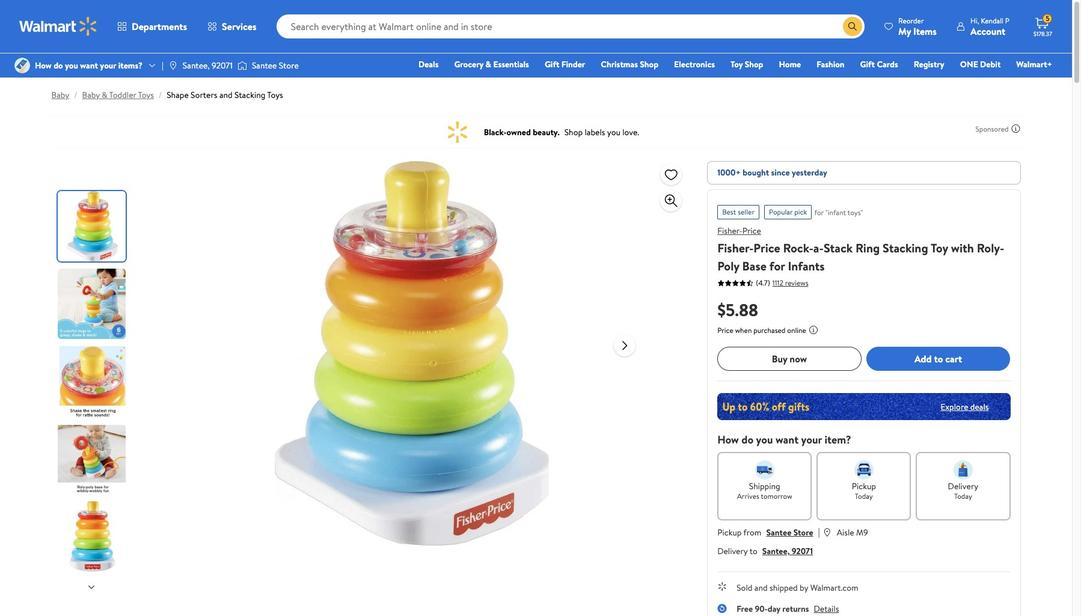 Task type: locate. For each thing, give the bounding box(es) containing it.
search icon image
[[848, 22, 858, 31]]

fisher- down "fisher-price" link in the top of the page
[[718, 240, 754, 256]]

1 horizontal spatial santee,
[[763, 546, 790, 558]]

1 horizontal spatial delivery
[[949, 481, 979, 493]]

0 vertical spatial toy
[[731, 58, 743, 70]]

1 horizontal spatial  image
[[168, 61, 178, 70]]

0 horizontal spatial shop
[[640, 58, 659, 70]]

how up arrives
[[718, 433, 739, 448]]

you up baby link
[[65, 60, 78, 72]]

want for item?
[[776, 433, 799, 448]]

1 horizontal spatial baby
[[82, 89, 100, 101]]

0 vertical spatial and
[[220, 89, 233, 101]]

how up baby link
[[35, 60, 52, 72]]

explore deals link
[[936, 396, 994, 418]]

0 horizontal spatial stacking
[[235, 89, 266, 101]]

1 vertical spatial |
[[819, 526, 821, 539]]

do up baby link
[[54, 60, 63, 72]]

and right sold
[[755, 582, 768, 594]]

today for pickup
[[855, 492, 874, 502]]

1 vertical spatial your
[[802, 433, 823, 448]]

0 vertical spatial delivery
[[949, 481, 979, 493]]

gift inside gift finder link
[[545, 58, 560, 70]]

delivery for today
[[949, 481, 979, 493]]

(4.7) 1112 reviews
[[756, 278, 809, 288]]

gift
[[545, 58, 560, 70], [861, 58, 875, 70]]

1 vertical spatial santee,
[[763, 546, 790, 558]]

stacking
[[235, 89, 266, 101], [883, 240, 929, 256]]

1 baby from the left
[[51, 89, 69, 101]]

 image down walmart image
[[14, 58, 30, 73]]

today
[[855, 492, 874, 502], [955, 492, 973, 502]]

1 vertical spatial toy
[[931, 240, 949, 256]]

walmart+ link
[[1012, 58, 1058, 71]]

0 vertical spatial to
[[935, 352, 944, 366]]

 image up shape
[[168, 61, 178, 70]]

1 horizontal spatial your
[[802, 433, 823, 448]]

0 vertical spatial how
[[35, 60, 52, 72]]

0 horizontal spatial for
[[770, 258, 786, 274]]

0 horizontal spatial 92071
[[212, 60, 233, 72]]

2 / from the left
[[159, 89, 162, 101]]

want left item?
[[776, 433, 799, 448]]

pickup left from
[[718, 527, 742, 539]]

fisher-price rock-a-stack ring stacking toy with roly-poly base for infants image
[[220, 161, 605, 546]]

0 vertical spatial fisher-
[[718, 225, 743, 237]]

2 today from the left
[[955, 492, 973, 502]]

to left cart
[[935, 352, 944, 366]]

0 horizontal spatial delivery
[[718, 546, 748, 558]]

price left when
[[718, 325, 734, 336]]

1000+ bought since yesterday
[[718, 167, 828, 179]]

today inside the pickup today
[[855, 492, 874, 502]]

 image for santee store
[[238, 60, 247, 72]]

1 horizontal spatial stacking
[[883, 240, 929, 256]]

delivery for to
[[718, 546, 748, 558]]

0 horizontal spatial baby
[[51, 89, 69, 101]]

shop
[[640, 58, 659, 70], [745, 58, 764, 70]]

1 vertical spatial you
[[757, 433, 773, 448]]

bought
[[743, 167, 770, 179]]

santee, down pickup from santee store |
[[763, 546, 790, 558]]

want up baby & toddler toys link
[[80, 60, 98, 72]]

 image for santee, 92071
[[168, 61, 178, 70]]

0 horizontal spatial &
[[102, 89, 107, 101]]

1 horizontal spatial 92071
[[792, 546, 814, 558]]

santee,
[[183, 60, 210, 72], [763, 546, 790, 558]]

explore
[[941, 401, 969, 413]]

92071 up shape sorters and stacking toys link
[[212, 60, 233, 72]]

store
[[279, 60, 299, 72], [794, 527, 814, 539]]

cart
[[946, 352, 963, 366]]

to inside button
[[935, 352, 944, 366]]

2 shop from the left
[[745, 58, 764, 70]]

baby & toddler toys link
[[82, 89, 154, 101]]

1 horizontal spatial /
[[159, 89, 162, 101]]

stacking down santee store
[[235, 89, 266, 101]]

shop right christmas
[[640, 58, 659, 70]]

& left toddler
[[102, 89, 107, 101]]

delivery to santee, 92071
[[718, 546, 814, 558]]

5
[[1046, 13, 1050, 24]]

| left 'aisle'
[[819, 526, 821, 539]]

gift left cards at the right
[[861, 58, 875, 70]]

reorder
[[899, 15, 924, 26]]

0 vertical spatial price
[[743, 225, 762, 237]]

you up intent image for shipping at bottom
[[757, 433, 773, 448]]

price up base
[[754, 240, 781, 256]]

0 vertical spatial 92071
[[212, 60, 233, 72]]

items
[[914, 24, 937, 38]]

essentials
[[494, 58, 529, 70]]

0 horizontal spatial want
[[80, 60, 98, 72]]

0 horizontal spatial today
[[855, 492, 874, 502]]

0 vertical spatial do
[[54, 60, 63, 72]]

delivery down from
[[718, 546, 748, 558]]

0 horizontal spatial  image
[[14, 58, 30, 73]]

you for how do you want your items?
[[65, 60, 78, 72]]

grocery & essentials link
[[449, 58, 535, 71]]

0 horizontal spatial do
[[54, 60, 63, 72]]

1 horizontal spatial pickup
[[852, 481, 877, 493]]

gift cards
[[861, 58, 899, 70]]

1 vertical spatial want
[[776, 433, 799, 448]]

0 vertical spatial want
[[80, 60, 98, 72]]

delivery down intent image for delivery
[[949, 481, 979, 493]]

1 horizontal spatial for
[[815, 208, 824, 218]]

pick
[[795, 207, 808, 217]]

/ right baby link
[[74, 89, 77, 101]]

santee
[[252, 60, 277, 72], [767, 527, 792, 539]]

fisher-price rock-a-stack ring stacking toy with roly-poly base for infants - image 2 of 6 image
[[57, 269, 128, 339]]

 image
[[14, 58, 30, 73], [238, 60, 247, 72], [168, 61, 178, 70]]

92071
[[212, 60, 233, 72], [792, 546, 814, 558]]

santee, up the sorters
[[183, 60, 210, 72]]

my
[[899, 24, 912, 38]]

0 horizontal spatial pickup
[[718, 527, 742, 539]]

0 horizontal spatial you
[[65, 60, 78, 72]]

1 horizontal spatial shop
[[745, 58, 764, 70]]

1 vertical spatial stacking
[[883, 240, 929, 256]]

1 vertical spatial to
[[750, 546, 758, 558]]

0 vertical spatial santee
[[252, 60, 277, 72]]

1112
[[773, 278, 784, 288]]

0 horizontal spatial /
[[74, 89, 77, 101]]

up to sixty percent off deals. shop now. image
[[718, 393, 1011, 421]]

pickup for pickup from santee store |
[[718, 527, 742, 539]]

0 vertical spatial your
[[100, 60, 116, 72]]

for
[[815, 208, 824, 218], [770, 258, 786, 274]]

0 vertical spatial santee,
[[183, 60, 210, 72]]

| up baby / baby & toddler toys / shape sorters and stacking toys
[[162, 60, 164, 72]]

baby / baby & toddler toys / shape sorters and stacking toys
[[51, 89, 283, 101]]

shop left home
[[745, 58, 764, 70]]

1 vertical spatial pickup
[[718, 527, 742, 539]]

1 shop from the left
[[640, 58, 659, 70]]

deals link
[[413, 58, 444, 71]]

pickup down intent image for pickup
[[852, 481, 877, 493]]

toys down santee store
[[267, 89, 283, 101]]

0 horizontal spatial store
[[279, 60, 299, 72]]

1 horizontal spatial do
[[742, 433, 754, 448]]

online
[[788, 325, 807, 336]]

departments button
[[107, 12, 197, 41]]

tomorrow
[[761, 492, 793, 502]]

Walmart Site-Wide search field
[[277, 14, 865, 39]]

add to favorites list, fisher-price rock-a-stack ring stacking toy with roly-poly base for infants image
[[664, 167, 679, 182]]

and
[[220, 89, 233, 101], [755, 582, 768, 594]]

gift inside gift cards link
[[861, 58, 875, 70]]

1 vertical spatial store
[[794, 527, 814, 539]]

hi, kendall p account
[[971, 15, 1010, 38]]

day
[[768, 603, 781, 615]]

0 vertical spatial |
[[162, 60, 164, 72]]

1 horizontal spatial toys
[[267, 89, 283, 101]]

today down intent image for pickup
[[855, 492, 874, 502]]

1 horizontal spatial today
[[955, 492, 973, 502]]

intent image for delivery image
[[954, 461, 973, 480]]

delivery today
[[949, 481, 979, 502]]

1 gift from the left
[[545, 58, 560, 70]]

1 horizontal spatial &
[[486, 58, 492, 70]]

today down intent image for delivery
[[955, 492, 973, 502]]

/ left shape
[[159, 89, 162, 101]]

0 horizontal spatial santee,
[[183, 60, 210, 72]]

baby link
[[51, 89, 69, 101]]

explore deals
[[941, 401, 989, 413]]

1 vertical spatial delivery
[[718, 546, 748, 558]]

from
[[744, 527, 762, 539]]

santee up the santee, 92071 button
[[767, 527, 792, 539]]

you for how do you want your item?
[[757, 433, 773, 448]]

toy shop
[[731, 58, 764, 70]]

1 horizontal spatial store
[[794, 527, 814, 539]]

how for how do you want your item?
[[718, 433, 739, 448]]

finder
[[562, 58, 586, 70]]

0 horizontal spatial to
[[750, 546, 758, 558]]

sold and shipped by walmart.com
[[737, 582, 859, 594]]

stacking inside fisher-price fisher-price rock-a-stack ring stacking toy with roly- poly base for infants
[[883, 240, 929, 256]]

toys right toddler
[[138, 89, 154, 101]]

0 horizontal spatial gift
[[545, 58, 560, 70]]

1 horizontal spatial you
[[757, 433, 773, 448]]

1 horizontal spatial to
[[935, 352, 944, 366]]

price down seller
[[743, 225, 762, 237]]

do up shipping
[[742, 433, 754, 448]]

0 horizontal spatial toy
[[731, 58, 743, 70]]

0 vertical spatial stacking
[[235, 89, 266, 101]]

when
[[736, 325, 752, 336]]

toy left with
[[931, 240, 949, 256]]

0 vertical spatial pickup
[[852, 481, 877, 493]]

fisher-
[[718, 225, 743, 237], [718, 240, 754, 256]]

stacking right ring
[[883, 240, 929, 256]]

registry
[[914, 58, 945, 70]]

fisher-price rock-a-stack ring stacking toy with roly-poly base for infants - image 5 of 6 image
[[57, 502, 128, 572]]

1 horizontal spatial want
[[776, 433, 799, 448]]

2 horizontal spatial  image
[[238, 60, 247, 72]]

toy right the electronics
[[731, 58, 743, 70]]

shipping
[[750, 481, 781, 493]]

to down from
[[750, 546, 758, 558]]

electronics
[[675, 58, 715, 70]]

fisher- down best
[[718, 225, 743, 237]]

today for delivery
[[955, 492, 973, 502]]

1 vertical spatial and
[[755, 582, 768, 594]]

1 vertical spatial fisher-
[[718, 240, 754, 256]]

how
[[35, 60, 52, 72], [718, 433, 739, 448]]

1 vertical spatial for
[[770, 258, 786, 274]]

santee inside pickup from santee store |
[[767, 527, 792, 539]]

0 horizontal spatial and
[[220, 89, 233, 101]]

for up 1112
[[770, 258, 786, 274]]

0 horizontal spatial your
[[100, 60, 116, 72]]

1 vertical spatial do
[[742, 433, 754, 448]]

santee down services
[[252, 60, 277, 72]]

0 horizontal spatial toys
[[138, 89, 154, 101]]

1 vertical spatial santee
[[767, 527, 792, 539]]

grocery & essentials
[[455, 58, 529, 70]]

0 horizontal spatial |
[[162, 60, 164, 72]]

toys"
[[848, 208, 864, 218]]

toy inside fisher-price fisher-price rock-a-stack ring stacking toy with roly- poly base for infants
[[931, 240, 949, 256]]

and right the sorters
[[220, 89, 233, 101]]

santee store button
[[767, 527, 814, 539]]

2 baby from the left
[[82, 89, 100, 101]]

92071 down santee store button
[[792, 546, 814, 558]]

1 horizontal spatial how
[[718, 433, 739, 448]]

1 horizontal spatial toy
[[931, 240, 949, 256]]

0 horizontal spatial how
[[35, 60, 52, 72]]

1 horizontal spatial gift
[[861, 58, 875, 70]]

your for item?
[[802, 433, 823, 448]]

0 vertical spatial store
[[279, 60, 299, 72]]

shipped
[[770, 582, 798, 594]]

pickup inside pickup from santee store |
[[718, 527, 742, 539]]

your left items?
[[100, 60, 116, 72]]

gift left finder
[[545, 58, 560, 70]]

your left item?
[[802, 433, 823, 448]]

& right grocery
[[486, 58, 492, 70]]

1 vertical spatial &
[[102, 89, 107, 101]]

baby
[[51, 89, 69, 101], [82, 89, 100, 101]]

for left the "infant
[[815, 208, 824, 218]]

1 fisher- from the top
[[718, 225, 743, 237]]

account
[[971, 24, 1006, 38]]

christmas shop link
[[596, 58, 664, 71]]

0 vertical spatial you
[[65, 60, 78, 72]]

your for items?
[[100, 60, 116, 72]]

1 today from the left
[[855, 492, 874, 502]]

today inside delivery today
[[955, 492, 973, 502]]

1 horizontal spatial santee
[[767, 527, 792, 539]]

 image left santee store
[[238, 60, 247, 72]]

2 gift from the left
[[861, 58, 875, 70]]

seller
[[738, 207, 755, 217]]

to for add
[[935, 352, 944, 366]]

1 vertical spatial how
[[718, 433, 739, 448]]

hi,
[[971, 15, 980, 26]]

electronics link
[[669, 58, 721, 71]]



Task type: vqa. For each thing, say whether or not it's contained in the screenshot.
Hepatitis on the left
no



Task type: describe. For each thing, give the bounding box(es) containing it.
gift finder
[[545, 58, 586, 70]]

santee store
[[252, 60, 299, 72]]

returns
[[783, 603, 810, 615]]

base
[[743, 258, 767, 274]]

sorters
[[191, 89, 218, 101]]

intent image for pickup image
[[855, 461, 874, 480]]

since
[[772, 167, 790, 179]]

services
[[222, 20, 257, 33]]

next media item image
[[618, 338, 633, 353]]

$5.88
[[718, 298, 759, 322]]

with
[[952, 240, 975, 256]]

one debit link
[[955, 58, 1007, 71]]

add to cart
[[915, 352, 963, 366]]

home link
[[774, 58, 807, 71]]

toy shop link
[[726, 58, 769, 71]]

1 vertical spatial 92071
[[792, 546, 814, 558]]

toddler
[[109, 89, 136, 101]]

add
[[915, 352, 932, 366]]

popular pick
[[770, 207, 808, 217]]

shop for christmas shop
[[640, 58, 659, 70]]

fisher-price rock-a-stack ring stacking toy with roly-poly base for infants - image 4 of 6 image
[[57, 424, 128, 495]]

to for delivery
[[750, 546, 758, 558]]

5 $178.37
[[1034, 13, 1053, 38]]

m9
[[857, 527, 869, 539]]

2 toys from the left
[[267, 89, 283, 101]]

store inside pickup from santee store |
[[794, 527, 814, 539]]

christmas
[[601, 58, 638, 70]]

Search search field
[[277, 14, 865, 39]]

details
[[814, 603, 840, 615]]

(4.7)
[[756, 278, 771, 288]]

1 vertical spatial price
[[754, 240, 781, 256]]

intent image for shipping image
[[755, 461, 775, 480]]

0 vertical spatial &
[[486, 58, 492, 70]]

price when purchased online
[[718, 325, 807, 336]]

rock-
[[784, 240, 814, 256]]

fashion link
[[812, 58, 850, 71]]

gift for gift cards
[[861, 58, 875, 70]]

walmart image
[[19, 17, 97, 36]]

santee, 92071 button
[[763, 546, 814, 558]]

gift for gift finder
[[545, 58, 560, 70]]

2 fisher- from the top
[[718, 240, 754, 256]]

registry link
[[909, 58, 950, 71]]

how do you want your item?
[[718, 433, 852, 448]]

sponsored
[[976, 124, 1009, 134]]

aisle m9
[[837, 527, 869, 539]]

1000+
[[718, 167, 741, 179]]

shape sorters and stacking toys link
[[167, 89, 283, 101]]

gift finder link
[[540, 58, 591, 71]]

shipping arrives tomorrow
[[738, 481, 793, 502]]

1112 reviews link
[[771, 278, 809, 288]]

by
[[800, 582, 809, 594]]

item?
[[825, 433, 852, 448]]

1 horizontal spatial |
[[819, 526, 821, 539]]

for inside fisher-price fisher-price rock-a-stack ring stacking toy with roly- poly base for infants
[[770, 258, 786, 274]]

details button
[[814, 603, 840, 615]]

debit
[[981, 58, 1001, 70]]

aisle
[[837, 527, 855, 539]]

cards
[[877, 58, 899, 70]]

how do you want your items?
[[35, 60, 143, 72]]

yesterday
[[792, 167, 828, 179]]

0 vertical spatial for
[[815, 208, 824, 218]]

ad disclaimer and feedback image
[[1012, 124, 1021, 134]]

grocery
[[455, 58, 484, 70]]

next image image
[[87, 583, 96, 592]]

pickup for pickup today
[[852, 481, 877, 493]]

infants
[[788, 258, 825, 274]]

stack
[[824, 240, 853, 256]]

now
[[790, 352, 808, 366]]

best
[[723, 207, 737, 217]]

1 toys from the left
[[138, 89, 154, 101]]

ring
[[856, 240, 880, 256]]

walmart+
[[1017, 58, 1053, 70]]

legal information image
[[809, 325, 819, 335]]

do for how do you want your items?
[[54, 60, 63, 72]]

reorder my items
[[899, 15, 937, 38]]

zoom image modal image
[[664, 194, 679, 208]]

fisher-price rock-a-stack ring stacking toy with roly-poly base for infants - image 3 of 6 image
[[57, 347, 128, 417]]

2 vertical spatial price
[[718, 325, 734, 336]]

1 / from the left
[[74, 89, 77, 101]]

reviews
[[786, 278, 809, 288]]

0 horizontal spatial santee
[[252, 60, 277, 72]]

fisher-price link
[[718, 225, 762, 237]]

purchased
[[754, 325, 786, 336]]

$178.37
[[1034, 29, 1053, 38]]

for "infant toys"
[[815, 208, 864, 218]]

a-
[[814, 240, 824, 256]]

deals
[[419, 58, 439, 70]]

buy
[[772, 352, 788, 366]]

deals
[[971, 401, 989, 413]]

how for how do you want your items?
[[35, 60, 52, 72]]

home
[[779, 58, 801, 70]]

shop for toy shop
[[745, 58, 764, 70]]

add to cart button
[[867, 347, 1011, 371]]

one debit
[[961, 58, 1001, 70]]

fisher-price rock-a-stack ring stacking toy with roly-poly base for infants - image 1 of 6 image
[[57, 191, 128, 262]]

do for how do you want your item?
[[742, 433, 754, 448]]

pickup today
[[852, 481, 877, 502]]

90-
[[755, 603, 768, 615]]

1 horizontal spatial and
[[755, 582, 768, 594]]

want for items?
[[80, 60, 98, 72]]

pickup from santee store |
[[718, 526, 821, 539]]

"infant
[[826, 208, 846, 218]]

clear search field text image
[[829, 21, 839, 31]]

sold
[[737, 582, 753, 594]]

buy now
[[772, 352, 808, 366]]

santee, 92071
[[183, 60, 233, 72]]

best seller
[[723, 207, 755, 217]]

items?
[[118, 60, 143, 72]]

kendall
[[982, 15, 1004, 26]]

p
[[1006, 15, 1010, 26]]

 image for how do you want your items?
[[14, 58, 30, 73]]

fisher-price fisher-price rock-a-stack ring stacking toy with roly- poly base for infants
[[718, 225, 1005, 274]]



